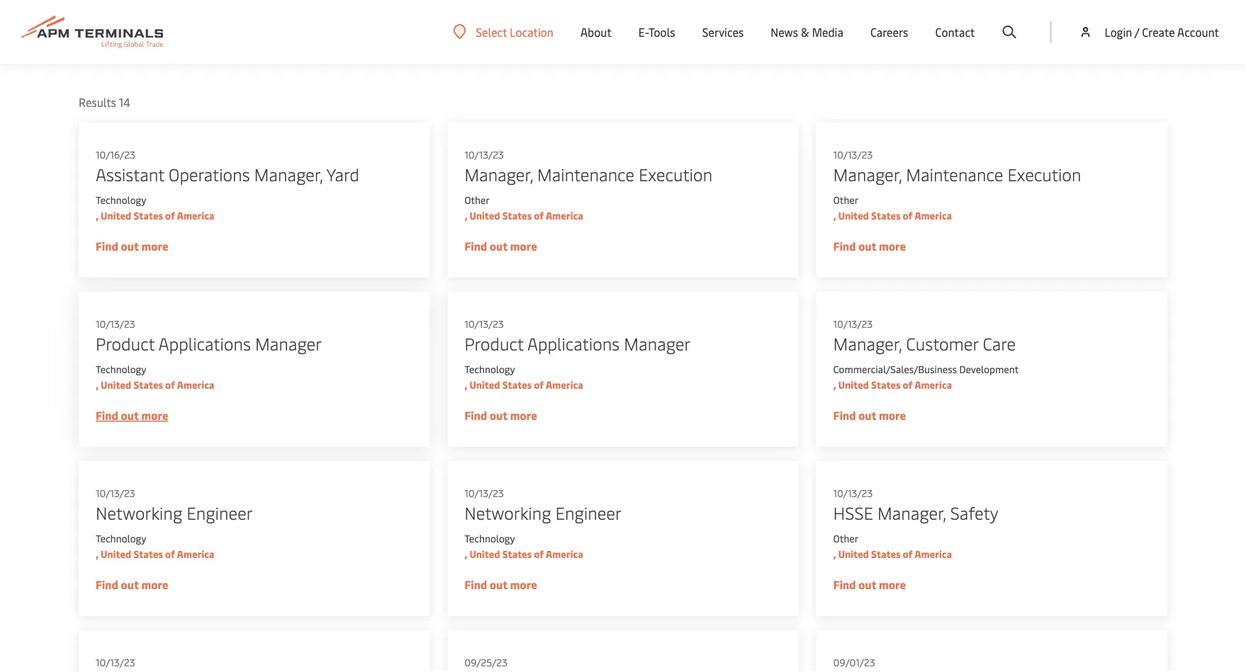 Task type: describe. For each thing, give the bounding box(es) containing it.
10/13/23 inside 10/13/23 manager, customer care
[[834, 317, 873, 331]]

1 networking from the left
[[96, 502, 182, 525]]

tools
[[649, 24, 676, 40]]

manager, inside '10/16/23 assistant operations manager, yard'
[[254, 163, 323, 186]]

10/13/23 manager, customer care
[[834, 317, 1016, 355]]

operations
[[169, 163, 250, 186]]

1 applications from the left
[[159, 332, 251, 355]]

commercial/sales/business development , united states of america
[[834, 363, 1019, 392]]

contact
[[936, 24, 975, 40]]

select location button
[[453, 24, 554, 40]]

manager, inside 10/13/23 hsse manager, safety
[[878, 502, 946, 525]]

careers button
[[871, 0, 909, 64]]

login / create account
[[1105, 24, 1220, 39]]

news
[[771, 24, 799, 40]]

/
[[1135, 24, 1140, 39]]

10/13/23 inside 10/13/23 hsse manager, safety
[[834, 487, 873, 500]]

news & media
[[771, 24, 844, 40]]

1 maintenance from the left
[[538, 163, 635, 186]]

2 10/13/23 manager, maintenance execution from the left
[[834, 148, 1082, 186]]

2 engineer from the left
[[556, 502, 622, 525]]

2 manager from the left
[[624, 332, 691, 355]]

manager, inside 10/13/23 manager, customer care
[[834, 332, 902, 355]]

10/13/23 link
[[79, 631, 430, 673]]

about
[[581, 24, 612, 40]]

results 14
[[79, 95, 130, 110]]

2 networking from the left
[[465, 502, 551, 525]]

10/13/23 hsse manager, safety
[[834, 487, 999, 525]]

10/16/23 assistant operations manager, yard
[[96, 148, 359, 186]]

2 product from the left
[[465, 332, 524, 355]]

2 applications from the left
[[528, 332, 620, 355]]

united inside commercial/sales/business development , united states of america
[[839, 378, 869, 392]]

10/16/23
[[96, 148, 135, 161]]

1 manager from the left
[[255, 332, 322, 355]]

careers
[[871, 24, 909, 40]]

, inside commercial/sales/business development , united states of america
[[834, 378, 837, 392]]

safety
[[951, 502, 999, 525]]

2 maintenance from the left
[[907, 163, 1004, 186]]

09/01/23 link
[[817, 631, 1168, 673]]

results
[[79, 95, 116, 110]]

of inside commercial/sales/business development , united states of america
[[903, 378, 913, 392]]

services button
[[702, 0, 744, 64]]

14
[[119, 95, 130, 110]]

yard
[[327, 163, 359, 186]]

09/01/23
[[834, 656, 876, 670]]



Task type: locate. For each thing, give the bounding box(es) containing it.
technology
[[96, 193, 146, 207], [96, 363, 146, 376], [465, 363, 515, 376], [96, 532, 146, 546], [465, 532, 515, 546]]

e-
[[639, 24, 649, 40]]

other
[[465, 193, 490, 207], [834, 193, 859, 207], [834, 532, 859, 546]]

1 10/13/23 product applications manager from the left
[[96, 317, 322, 355]]

1 execution from the left
[[639, 163, 713, 186]]

e-tools
[[639, 24, 676, 40]]

execution
[[639, 163, 713, 186], [1008, 163, 1082, 186]]

america inside commercial/sales/business development , united states of america
[[915, 378, 952, 392]]

news & media button
[[771, 0, 844, 64]]

select
[[476, 24, 507, 39]]

networking
[[96, 502, 182, 525], [465, 502, 551, 525]]

media
[[812, 24, 844, 40]]

2 10/13/23 networking engineer from the left
[[465, 487, 622, 525]]

technology , united states of america
[[96, 193, 214, 222], [96, 363, 214, 392], [465, 363, 583, 392], [96, 532, 214, 561], [465, 532, 583, 561]]

america
[[177, 209, 214, 222], [546, 209, 583, 222], [915, 209, 952, 222], [177, 378, 214, 392], [546, 378, 583, 392], [915, 378, 952, 392], [177, 548, 214, 561], [546, 548, 583, 561], [915, 548, 952, 561]]

1 horizontal spatial product
[[465, 332, 524, 355]]

,
[[96, 209, 99, 222], [465, 209, 468, 222], [834, 209, 837, 222], [96, 378, 99, 392], [465, 378, 468, 392], [834, 378, 837, 392], [96, 548, 99, 561], [465, 548, 468, 561], [834, 548, 837, 561]]

contact button
[[936, 0, 975, 64]]

account
[[1178, 24, 1220, 39]]

1 horizontal spatial applications
[[528, 332, 620, 355]]

2 execution from the left
[[1008, 163, 1082, 186]]

1 horizontal spatial manager
[[624, 332, 691, 355]]

0 horizontal spatial 10/13/23 networking engineer
[[96, 487, 253, 525]]

development
[[960, 363, 1019, 376]]

customer
[[907, 332, 979, 355]]

2 10/13/23 product applications manager from the left
[[465, 317, 691, 355]]

engineer
[[187, 502, 253, 525], [556, 502, 622, 525]]

09/25/23 link
[[448, 631, 799, 673]]

0 horizontal spatial applications
[[159, 332, 251, 355]]

login
[[1105, 24, 1133, 39]]

create
[[1143, 24, 1175, 39]]

1 10/13/23 manager, maintenance execution from the left
[[465, 148, 713, 186]]

0 horizontal spatial maintenance
[[538, 163, 635, 186]]

1 engineer from the left
[[187, 502, 253, 525]]

1 horizontal spatial 10/13/23 networking engineer
[[465, 487, 622, 525]]

assistant
[[96, 163, 164, 186]]

hsse
[[834, 502, 874, 525]]

0 horizontal spatial engineer
[[187, 502, 253, 525]]

care
[[983, 332, 1016, 355]]

1 horizontal spatial 10/13/23 product applications manager
[[465, 317, 691, 355]]

commercial/sales/business
[[834, 363, 957, 376]]

10/13/23
[[465, 148, 504, 161], [834, 148, 873, 161], [96, 317, 135, 331], [465, 317, 504, 331], [834, 317, 873, 331], [96, 487, 135, 500], [465, 487, 504, 500], [834, 487, 873, 500], [96, 656, 135, 670]]

1 horizontal spatial maintenance
[[907, 163, 1004, 186]]

0 horizontal spatial networking
[[96, 502, 182, 525]]

about button
[[581, 0, 612, 64]]

0 horizontal spatial 10/13/23 product applications manager
[[96, 317, 322, 355]]

product
[[96, 332, 155, 355], [465, 332, 524, 355]]

out
[[121, 239, 139, 254], [490, 239, 508, 254], [859, 239, 877, 254], [121, 408, 139, 423], [490, 408, 508, 423], [859, 408, 877, 423], [121, 578, 139, 593], [490, 578, 508, 593], [859, 578, 877, 593]]

location
[[510, 24, 554, 39]]

1 horizontal spatial engineer
[[556, 502, 622, 525]]

maintenance
[[538, 163, 635, 186], [907, 163, 1004, 186]]

select location
[[476, 24, 554, 39]]

10/13/23 networking engineer
[[96, 487, 253, 525], [465, 487, 622, 525]]

10/13/23 manager, maintenance execution
[[465, 148, 713, 186], [834, 148, 1082, 186]]

manager,
[[254, 163, 323, 186], [465, 163, 533, 186], [834, 163, 902, 186], [834, 332, 902, 355], [878, 502, 946, 525]]

other , united states of america
[[465, 193, 583, 222], [834, 193, 952, 222], [834, 532, 952, 561]]

more
[[141, 239, 168, 254], [510, 239, 537, 254], [879, 239, 906, 254], [141, 408, 168, 423], [510, 408, 537, 423], [879, 408, 906, 423], [141, 578, 168, 593], [510, 578, 537, 593], [879, 578, 906, 593]]

1 horizontal spatial 10/13/23 manager, maintenance execution
[[834, 148, 1082, 186]]

0 horizontal spatial manager
[[255, 332, 322, 355]]

services
[[702, 24, 744, 40]]

united
[[101, 209, 131, 222], [470, 209, 500, 222], [839, 209, 869, 222], [101, 378, 131, 392], [470, 378, 500, 392], [839, 378, 869, 392], [101, 548, 131, 561], [470, 548, 500, 561], [839, 548, 869, 561]]

manager
[[255, 332, 322, 355], [624, 332, 691, 355]]

find out more
[[96, 239, 168, 254], [465, 239, 537, 254], [834, 239, 906, 254], [96, 408, 168, 423], [465, 408, 537, 423], [834, 408, 906, 423], [96, 578, 168, 593], [465, 578, 537, 593], [834, 578, 906, 593]]

applications
[[159, 332, 251, 355], [528, 332, 620, 355]]

login / create account link
[[1079, 0, 1220, 64]]

e-tools button
[[639, 0, 676, 64]]

&
[[801, 24, 810, 40]]

0 horizontal spatial product
[[96, 332, 155, 355]]

09/25/23
[[465, 656, 508, 670]]

1 horizontal spatial networking
[[465, 502, 551, 525]]

1 product from the left
[[96, 332, 155, 355]]

1 10/13/23 networking engineer from the left
[[96, 487, 253, 525]]

states
[[134, 209, 163, 222], [503, 209, 532, 222], [872, 209, 901, 222], [134, 378, 163, 392], [503, 378, 532, 392], [872, 378, 901, 392], [134, 548, 163, 561], [503, 548, 532, 561], [872, 548, 901, 561]]

10/13/23 product applications manager
[[96, 317, 322, 355], [465, 317, 691, 355]]

1 horizontal spatial execution
[[1008, 163, 1082, 186]]

states inside commercial/sales/business development , united states of america
[[872, 378, 901, 392]]

0 horizontal spatial 10/13/23 manager, maintenance execution
[[465, 148, 713, 186]]

of
[[165, 209, 175, 222], [534, 209, 544, 222], [903, 209, 913, 222], [165, 378, 175, 392], [534, 378, 544, 392], [903, 378, 913, 392], [165, 548, 175, 561], [534, 548, 544, 561], [903, 548, 913, 561]]

find
[[96, 239, 118, 254], [465, 239, 487, 254], [834, 239, 856, 254], [96, 408, 118, 423], [465, 408, 487, 423], [834, 408, 856, 423], [96, 578, 118, 593], [465, 578, 487, 593], [834, 578, 856, 593]]

0 horizontal spatial execution
[[639, 163, 713, 186]]



Task type: vqa. For each thing, say whether or not it's contained in the screenshot.


